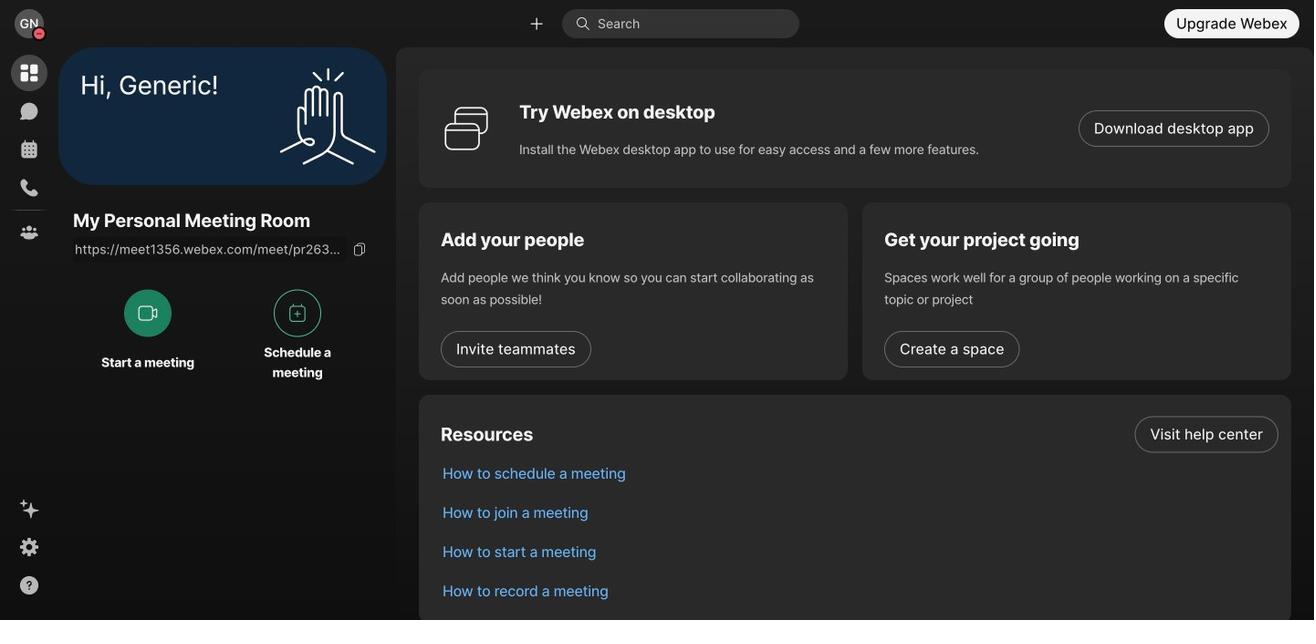 Task type: locate. For each thing, give the bounding box(es) containing it.
two hands high fiving image
[[273, 62, 383, 171]]

navigation
[[0, 47, 58, 621]]

None text field
[[73, 237, 347, 262]]

list item
[[428, 415, 1292, 455], [428, 455, 1292, 494], [428, 494, 1292, 533], [428, 533, 1292, 572], [428, 572, 1292, 612]]



Task type: describe. For each thing, give the bounding box(es) containing it.
4 list item from the top
[[428, 533, 1292, 572]]

2 list item from the top
[[428, 455, 1292, 494]]

webex tab list
[[11, 55, 47, 251]]

5 list item from the top
[[428, 572, 1292, 612]]

1 list item from the top
[[428, 415, 1292, 455]]

3 list item from the top
[[428, 494, 1292, 533]]



Task type: vqa. For each thing, say whether or not it's contained in the screenshot.
1st list item from the top of the page
yes



